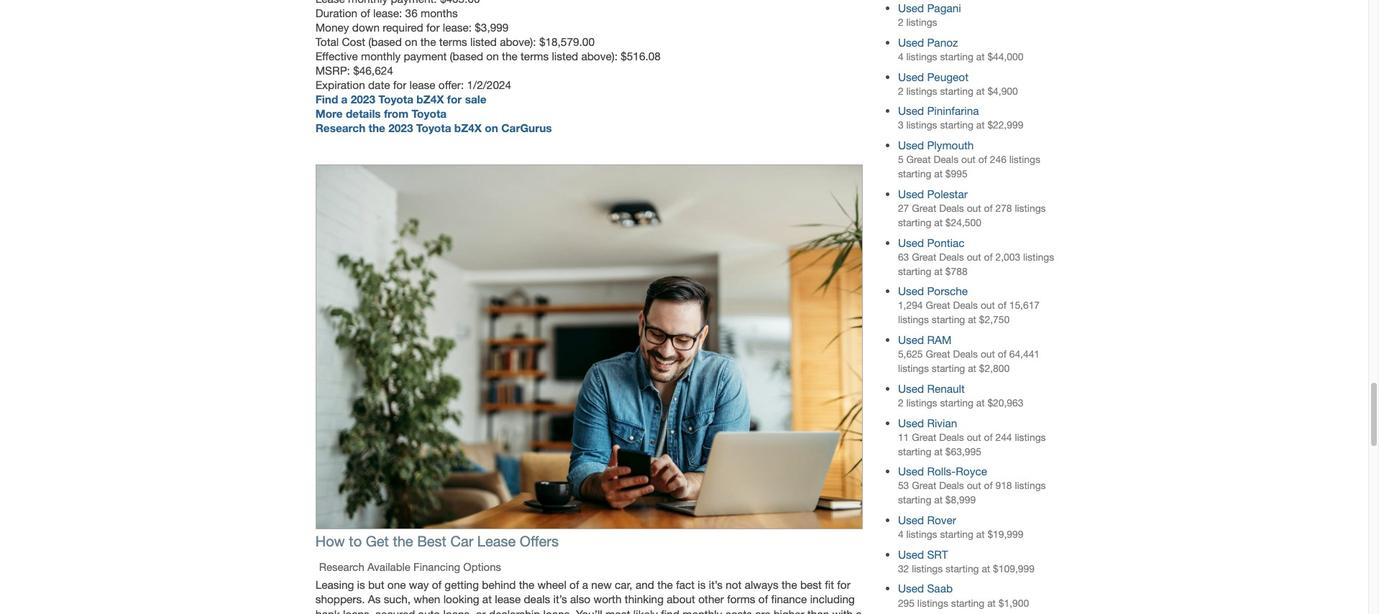 Task type: locate. For each thing, give the bounding box(es) containing it.
of inside 11 great deals out of 244 listings starting at
[[984, 432, 993, 443]]

listings down 5,625
[[898, 363, 929, 375]]

starting inside 5 great deals out of 246 listings starting at
[[898, 168, 931, 180]]

the up finance
[[782, 579, 797, 592]]

used inside used renault 2 listings starting at $20,963
[[898, 382, 924, 395]]

starting down "53"
[[898, 495, 931, 506]]

32
[[898, 564, 909, 575]]

3 2 from the top
[[898, 398, 903, 409]]

on down required
[[405, 35, 417, 48]]

at up or
[[482, 594, 492, 606]]

at up rover
[[934, 495, 943, 506]]

1 vertical spatial terms
[[521, 49, 549, 62]]

of inside the duration of lease: 36 months money down required for lease: $3,999 total cost (based on the terms listed above): $18,579.00 effective monthly payment (based on the terms listed above): $516.08 msrp: $46,624 expiration date for lease offer: 1/2/2024 find a 2023 toyota bz4x for sale more details from toyota research the 2023 toyota bz4x on cargurus
[[361, 6, 370, 19]]

used renault 2 listings starting at $20,963
[[898, 382, 1023, 409]]

15 used from the top
[[898, 583, 924, 596]]

out up $2,800
[[981, 349, 995, 360]]

$4,900
[[987, 85, 1018, 97]]

at inside the used saab 295 listings starting at $1,900
[[987, 598, 996, 609]]

4
[[898, 51, 903, 63], [898, 529, 903, 541]]

out inside 5 great deals out of 246 listings starting at
[[961, 154, 976, 166]]

used inside used pininfarina 3 listings starting at $22,999
[[898, 105, 924, 118]]

bz4x
[[417, 93, 444, 106], [454, 121, 482, 134]]

out up the $788
[[967, 251, 981, 263]]

the down more details from toyota link
[[369, 121, 385, 134]]

used for used ram
[[898, 334, 924, 347]]

terms down $18,579.00
[[521, 49, 549, 62]]

listings right the '2,003' at the top of the page
[[1023, 251, 1054, 263]]

used inside the used srt 32 listings starting at $109,999
[[898, 548, 924, 561]]

used pagani link
[[898, 2, 961, 15]]

required
[[383, 21, 423, 34]]

listings inside the used srt 32 listings starting at $109,999
[[912, 564, 943, 575]]

most
[[605, 608, 630, 615]]

2023 down 'from' at top
[[388, 121, 413, 134]]

0 horizontal spatial terms
[[439, 35, 467, 48]]

used panoz 4 listings starting at $44,000
[[898, 36, 1023, 63]]

used pagani 2 listings
[[898, 2, 961, 28]]

11 used from the top
[[898, 417, 924, 430]]

0 vertical spatial it's
[[709, 579, 723, 592]]

way
[[409, 579, 429, 592]]

down
[[352, 21, 380, 34]]

4 used from the top
[[898, 105, 924, 118]]

on down sale
[[485, 121, 498, 134]]

1 horizontal spatial it's
[[709, 579, 723, 592]]

listings right 278
[[1015, 203, 1046, 214]]

out inside 27 great deals out of 278 listings starting at
[[967, 203, 981, 214]]

5 used from the top
[[898, 139, 924, 152]]

when
[[414, 594, 440, 606]]

listings down used renault link
[[906, 398, 937, 409]]

starting down 27
[[898, 217, 931, 229]]

of up $2,750
[[998, 300, 1006, 312]]

used up 1,294
[[898, 285, 924, 298]]

2 for used renault
[[898, 398, 903, 409]]

used inside used rover 4 listings starting at $19,999
[[898, 514, 924, 527]]

starting inside 5,625 great deals out of 64,441 listings starting at
[[932, 363, 965, 375]]

5
[[898, 154, 903, 166]]

1 is from the left
[[357, 579, 365, 592]]

out up $24,500
[[967, 203, 981, 214]]

above): down $18,579.00
[[581, 49, 618, 62]]

1 4 from the top
[[898, 51, 903, 63]]

effective
[[315, 49, 358, 62]]

listings right 918
[[1015, 481, 1046, 492]]

0 vertical spatial 2023
[[351, 93, 375, 106]]

deals for pontiac
[[939, 251, 964, 263]]

2 up the used rivian
[[898, 398, 903, 409]]

starting down 'peugeot' on the right of the page
[[940, 85, 973, 97]]

starting down rover
[[940, 529, 973, 541]]

at left $44,000
[[976, 51, 985, 63]]

out
[[961, 154, 976, 166], [967, 203, 981, 214], [967, 251, 981, 263], [981, 300, 995, 312], [981, 349, 995, 360], [967, 432, 981, 443], [967, 481, 981, 492]]

7 used from the top
[[898, 236, 924, 249]]

of inside 5,625 great deals out of 64,441 listings starting at
[[998, 349, 1006, 360]]

deals inside 11 great deals out of 244 listings starting at
[[939, 432, 964, 443]]

other
[[698, 594, 724, 606]]

monthly up "$46,624"
[[361, 49, 401, 62]]

research the 2023 toyota bz4x on cargurus link
[[315, 121, 552, 134]]

used up the 32
[[898, 548, 924, 561]]

lease: down months
[[443, 21, 472, 34]]

lease inside research available financing options leasing is but one way of getting behind the wheel of a new car, and the fact is it's not always the best fit for shoppers. as such, when looking at lease deals it's also worth thinking about other forms of finance including bank loans, secured auto loans, or dealership loans. you'll most likely find monthly costs are higher than with
[[495, 594, 521, 606]]

1 horizontal spatial bz4x
[[454, 121, 482, 134]]

deals inside 5,625 great deals out of 64,441 listings starting at
[[953, 349, 978, 360]]

listings inside 5 great deals out of 246 listings starting at
[[1009, 154, 1040, 166]]

at inside 11 great deals out of 244 listings starting at
[[934, 446, 943, 458]]

also
[[570, 594, 590, 606]]

13 used from the top
[[898, 514, 924, 527]]

0 vertical spatial a
[[341, 93, 348, 106]]

msrp:
[[315, 64, 350, 77]]

listings inside the used saab 295 listings starting at $1,900
[[917, 598, 948, 609]]

polestar
[[927, 188, 968, 201]]

1 vertical spatial toyota
[[412, 107, 447, 120]]

bz4x down offer:
[[417, 93, 444, 106]]

used polestar
[[898, 188, 968, 201]]

research down more
[[315, 121, 365, 134]]

used up 11
[[898, 417, 924, 430]]

10 used from the top
[[898, 382, 924, 395]]

likely
[[633, 608, 658, 615]]

of
[[361, 6, 370, 19], [978, 154, 987, 166], [984, 203, 993, 214], [984, 251, 993, 263], [998, 300, 1006, 312], [998, 349, 1006, 360], [984, 432, 993, 443], [984, 481, 993, 492], [432, 579, 442, 592], [570, 579, 579, 592], [758, 594, 768, 606]]

at left $19,999
[[976, 529, 985, 541]]

get
[[366, 534, 389, 550]]

deals inside 53 great deals out of 918 listings starting at
[[939, 481, 964, 492]]

used for used rivian
[[898, 417, 924, 430]]

starting down saab
[[951, 598, 985, 609]]

out inside 53 great deals out of 918 listings starting at
[[967, 481, 981, 492]]

2,003
[[995, 251, 1020, 263]]

at left $1,900
[[987, 598, 996, 609]]

listings
[[906, 17, 937, 28], [906, 51, 937, 63], [906, 85, 937, 97], [906, 120, 937, 131], [1009, 154, 1040, 166], [1015, 203, 1046, 214], [1023, 251, 1054, 263], [898, 315, 929, 326], [898, 363, 929, 375], [906, 398, 937, 409], [1015, 432, 1046, 443], [1015, 481, 1046, 492], [906, 529, 937, 541], [912, 564, 943, 575], [917, 598, 948, 609]]

deals inside 1,294 great deals out of 15,617 listings starting at
[[953, 300, 978, 312]]

used rivian
[[898, 417, 957, 430]]

deals for porsche
[[953, 300, 978, 312]]

2 vertical spatial on
[[485, 121, 498, 134]]

great down the used polestar
[[912, 203, 936, 214]]

1 horizontal spatial monthly
[[683, 608, 722, 615]]

14 used from the top
[[898, 548, 924, 561]]

deals down polestar at the right of page
[[939, 203, 964, 214]]

out inside 63 great deals out of 2,003 listings starting at
[[967, 251, 981, 263]]

used inside the used saab 295 listings starting at $1,900
[[898, 583, 924, 596]]

starting up ram
[[932, 315, 965, 326]]

of inside 5 great deals out of 246 listings starting at
[[978, 154, 987, 166]]

$44,000
[[987, 51, 1023, 63]]

used srt 32 listings starting at $109,999
[[898, 548, 1035, 575]]

of inside 53 great deals out of 918 listings starting at
[[984, 481, 993, 492]]

1 used from the top
[[898, 2, 924, 15]]

0 horizontal spatial bz4x
[[417, 93, 444, 106]]

4 up used srt link
[[898, 529, 903, 541]]

0 vertical spatial 2
[[898, 17, 903, 28]]

a inside research available financing options leasing is but one way of getting behind the wheel of a new car, and the fact is it's not always the best fit for shoppers. as such, when looking at lease deals it's also worth thinking about other forms of finance including bank loans, secured auto loans, or dealership loans. you'll most likely find monthly costs are higher than with
[[582, 579, 588, 592]]

of left 244
[[984, 432, 993, 443]]

fit
[[825, 579, 834, 592]]

to
[[349, 534, 362, 550]]

used up "53"
[[898, 465, 924, 478]]

1 horizontal spatial above):
[[581, 49, 618, 62]]

0 vertical spatial 4
[[898, 51, 903, 63]]

listings down used rover link
[[906, 529, 937, 541]]

deals inside 27 great deals out of 278 listings starting at
[[939, 203, 964, 214]]

0 horizontal spatial is
[[357, 579, 365, 592]]

at left $2,750
[[968, 315, 976, 326]]

1 vertical spatial 2023
[[388, 121, 413, 134]]

research inside the duration of lease: 36 months money down required for lease: $3,999 total cost (based on the terms listed above): $18,579.00 effective monthly payment (based on the terms listed above): $516.08 msrp: $46,624 expiration date for lease offer: 1/2/2024 find a 2023 toyota bz4x for sale more details from toyota research the 2023 toyota bz4x on cargurus
[[315, 121, 365, 134]]

0 vertical spatial research
[[315, 121, 365, 134]]

deals for ram
[[953, 349, 978, 360]]

out inside 1,294 great deals out of 15,617 listings starting at
[[981, 300, 995, 312]]

out for used plymouth
[[961, 154, 976, 166]]

deals down porsche
[[953, 300, 978, 312]]

lease:
[[373, 6, 402, 19], [443, 21, 472, 34]]

a down expiration
[[341, 93, 348, 106]]

options
[[463, 562, 501, 574]]

listings inside used peugeot 2 listings starting at $4,900
[[906, 85, 937, 97]]

36
[[405, 6, 418, 19]]

1 vertical spatial bz4x
[[454, 121, 482, 134]]

loans, down looking
[[443, 608, 473, 615]]

at left $995
[[934, 168, 943, 180]]

5,625 great deals out of 64,441 listings starting at
[[898, 349, 1040, 375]]

rover
[[927, 514, 956, 527]]

deals inside 63 great deals out of 2,003 listings starting at
[[939, 251, 964, 263]]

1 vertical spatial lease
[[495, 594, 521, 606]]

for down offer:
[[447, 93, 462, 106]]

3
[[898, 120, 903, 131]]

1 vertical spatial monthly
[[683, 608, 722, 615]]

used up 63
[[898, 236, 924, 249]]

deals for rolls-
[[939, 481, 964, 492]]

1 2 from the top
[[898, 17, 903, 28]]

used left 'peugeot' on the right of the page
[[898, 70, 924, 83]]

0 vertical spatial lease
[[410, 78, 435, 91]]

ram
[[927, 334, 951, 347]]

used for used srt 32 listings starting at $109,999
[[898, 548, 924, 561]]

at inside 5 great deals out of 246 listings starting at
[[934, 168, 943, 180]]

0 horizontal spatial above):
[[500, 35, 536, 48]]

listings inside used panoz 4 listings starting at $44,000
[[906, 51, 937, 63]]

deals inside 5 great deals out of 246 listings starting at
[[934, 154, 958, 166]]

lease inside the duration of lease: 36 months money down required for lease: $3,999 total cost (based on the terms listed above): $18,579.00 effective monthly payment (based on the terms listed above): $516.08 msrp: $46,624 expiration date for lease offer: 1/2/2024 find a 2023 toyota bz4x for sale more details from toyota research the 2023 toyota bz4x on cargurus
[[410, 78, 435, 91]]

it's up other in the bottom of the page
[[709, 579, 723, 592]]

1 vertical spatial 4
[[898, 529, 903, 541]]

great inside 1,294 great deals out of 15,617 listings starting at
[[926, 300, 950, 312]]

2 inside used peugeot 2 listings starting at $4,900
[[898, 85, 903, 97]]

starting down 11
[[898, 446, 931, 458]]

0 horizontal spatial lease:
[[373, 6, 402, 19]]

used for used rover 4 listings starting at $19,999
[[898, 514, 924, 527]]

listings right 244
[[1015, 432, 1046, 443]]

deals up the $788
[[939, 251, 964, 263]]

used left "pagani"
[[898, 2, 924, 15]]

starting inside 11 great deals out of 244 listings starting at
[[898, 446, 931, 458]]

$22,999
[[987, 120, 1023, 131]]

6 used from the top
[[898, 188, 924, 201]]

it's
[[709, 579, 723, 592], [553, 594, 567, 606]]

pininfarina
[[927, 105, 979, 118]]

of inside 63 great deals out of 2,003 listings starting at
[[984, 251, 993, 263]]

lease: up required
[[373, 6, 402, 19]]

0 horizontal spatial a
[[341, 93, 348, 106]]

1 vertical spatial above):
[[581, 49, 618, 62]]

0 vertical spatial listed
[[470, 35, 497, 48]]

out for used porsche
[[981, 300, 995, 312]]

toyota down the 'find a 2023 toyota bz4x for sale' 'link'
[[416, 121, 451, 134]]

out up $995
[[961, 154, 976, 166]]

great inside 5,625 great deals out of 64,441 listings starting at
[[926, 349, 950, 360]]

is
[[357, 579, 365, 592], [698, 579, 706, 592]]

0 horizontal spatial loans,
[[343, 608, 372, 615]]

1 vertical spatial it's
[[553, 594, 567, 606]]

53 great deals out of 918 listings starting at
[[898, 481, 1046, 506]]

of left the '2,003' at the top of the page
[[984, 251, 993, 263]]

used up 5,625
[[898, 334, 924, 347]]

of inside 1,294 great deals out of 15,617 listings starting at
[[998, 300, 1006, 312]]

deals up 'renault'
[[953, 349, 978, 360]]

listings inside 1,294 great deals out of 15,617 listings starting at
[[898, 315, 929, 326]]

at inside research available financing options leasing is but one way of getting behind the wheel of a new car, and the fact is it's not always the best fit for shoppers. as such, when looking at lease deals it's also worth thinking about other forms of finance including bank loans, secured auto loans, or dealership loans. you'll most likely find monthly costs are higher than with
[[482, 594, 492, 606]]

duration
[[315, 6, 357, 19]]

secured
[[376, 608, 415, 615]]

great inside 53 great deals out of 918 listings starting at
[[912, 481, 936, 492]]

lease for deals
[[495, 594, 521, 606]]

out for used ram
[[981, 349, 995, 360]]

used up 27
[[898, 188, 924, 201]]

2 used from the top
[[898, 36, 924, 49]]

starting down 5
[[898, 168, 931, 180]]

starting inside the used saab 295 listings starting at $1,900
[[951, 598, 985, 609]]

2 2 from the top
[[898, 85, 903, 97]]

2 vertical spatial toyota
[[416, 121, 451, 134]]

of up $2,800
[[998, 349, 1006, 360]]

always
[[745, 579, 778, 592]]

behind
[[482, 579, 516, 592]]

great inside 63 great deals out of 2,003 listings starting at
[[912, 251, 936, 263]]

1 vertical spatial 2
[[898, 85, 903, 97]]

starting inside used renault 2 listings starting at $20,963
[[940, 398, 973, 409]]

2 up the 3
[[898, 85, 903, 97]]

1 horizontal spatial a
[[582, 579, 588, 592]]

great down used porsche
[[926, 300, 950, 312]]

great for ram
[[926, 349, 950, 360]]

deals for plymouth
[[934, 154, 958, 166]]

0 horizontal spatial it's
[[553, 594, 567, 606]]

used srt link
[[898, 548, 948, 561]]

at inside used renault 2 listings starting at $20,963
[[976, 398, 985, 409]]

starting down pininfarina at the top of the page
[[940, 120, 973, 131]]

1 horizontal spatial lease
[[495, 594, 521, 606]]

lease up dealership
[[495, 594, 521, 606]]

2 inside used renault 2 listings starting at $20,963
[[898, 398, 903, 409]]

4 down used panoz link at the right of the page
[[898, 51, 903, 63]]

2 down used pagani 'link'
[[898, 17, 903, 28]]

used pontiac
[[898, 236, 965, 249]]

4 inside used rover 4 listings starting at $19,999
[[898, 529, 903, 541]]

listings inside 5,625 great deals out of 64,441 listings starting at
[[898, 363, 929, 375]]

used inside used pagani 2 listings
[[898, 2, 924, 15]]

listings inside used pagani 2 listings
[[906, 17, 937, 28]]

1 vertical spatial listed
[[552, 49, 578, 62]]

lease
[[410, 78, 435, 91], [495, 594, 521, 606]]

at inside used panoz 4 listings starting at $44,000
[[976, 51, 985, 63]]

used porsche link
[[898, 285, 968, 298]]

0 horizontal spatial monthly
[[361, 49, 401, 62]]

used for used rolls-royce
[[898, 465, 924, 478]]

toyota up research the 2023 toyota bz4x on cargurus link
[[412, 107, 447, 120]]

great down used rivian link at the right bottom of page
[[912, 432, 936, 443]]

1 vertical spatial research
[[319, 562, 364, 574]]

great right "53"
[[912, 481, 936, 492]]

listings down used srt link
[[912, 564, 943, 575]]

4 inside used panoz 4 listings starting at $44,000
[[898, 51, 903, 63]]

starting inside used panoz 4 listings starting at $44,000
[[940, 51, 973, 63]]

0 horizontal spatial listed
[[470, 35, 497, 48]]

how
[[315, 534, 345, 550]]

3 used from the top
[[898, 70, 924, 83]]

used for used renault 2 listings starting at $20,963
[[898, 382, 924, 395]]

used inside used panoz 4 listings starting at $44,000
[[898, 36, 924, 49]]

0 vertical spatial lease:
[[373, 6, 402, 19]]

2 vertical spatial 2
[[898, 398, 903, 409]]

out inside 11 great deals out of 244 listings starting at
[[967, 432, 981, 443]]

5 great deals out of 246 listings starting at
[[898, 154, 1040, 180]]

starting inside used pininfarina 3 listings starting at $22,999
[[940, 120, 973, 131]]

1 horizontal spatial is
[[698, 579, 706, 592]]

is left but
[[357, 579, 365, 592]]

(based up offer:
[[450, 49, 483, 62]]

1 horizontal spatial loans,
[[443, 608, 473, 615]]

of up down
[[361, 6, 370, 19]]

12 used from the top
[[898, 465, 924, 478]]

1 horizontal spatial listed
[[552, 49, 578, 62]]

used polestar link
[[898, 188, 968, 201]]

great inside 5 great deals out of 246 listings starting at
[[906, 154, 931, 166]]

at left $2,800
[[968, 363, 976, 375]]

great right 5
[[906, 154, 931, 166]]

used up 5
[[898, 139, 924, 152]]

costs
[[725, 608, 752, 615]]

starting up the used saab 295 listings starting at $1,900
[[946, 564, 979, 575]]

11
[[898, 432, 909, 443]]

listings down used pagani 'link'
[[906, 17, 937, 28]]

1 horizontal spatial lease:
[[443, 21, 472, 34]]

great inside 11 great deals out of 244 listings starting at
[[912, 432, 936, 443]]

leasing
[[315, 579, 354, 592]]

research up leasing
[[319, 562, 364, 574]]

a
[[341, 93, 348, 106], [582, 579, 588, 592]]

278
[[995, 203, 1012, 214]]

of left 918
[[984, 481, 993, 492]]

out for used rivian
[[967, 432, 981, 443]]

0 vertical spatial bz4x
[[417, 93, 444, 106]]

months
[[421, 6, 458, 19]]

great down ram
[[926, 349, 950, 360]]

0 vertical spatial on
[[405, 35, 417, 48]]

looking
[[443, 594, 479, 606]]

best
[[800, 579, 822, 592]]

0 vertical spatial monthly
[[361, 49, 401, 62]]

about
[[667, 594, 695, 606]]

$8,999
[[945, 495, 976, 506]]

how to get the best car lease offers
[[315, 534, 559, 550]]

8 used from the top
[[898, 285, 924, 298]]

great inside 27 great deals out of 278 listings starting at
[[912, 203, 936, 214]]

1 horizontal spatial (based
[[450, 49, 483, 62]]

listings inside 27 great deals out of 278 listings starting at
[[1015, 203, 1046, 214]]

11 great deals out of 244 listings starting at
[[898, 432, 1046, 458]]

used
[[898, 2, 924, 15], [898, 36, 924, 49], [898, 70, 924, 83], [898, 105, 924, 118], [898, 139, 924, 152], [898, 188, 924, 201], [898, 236, 924, 249], [898, 285, 924, 298], [898, 334, 924, 347], [898, 382, 924, 395], [898, 417, 924, 430], [898, 465, 924, 478], [898, 514, 924, 527], [898, 548, 924, 561], [898, 583, 924, 596]]

$3,999
[[475, 21, 509, 34]]

toyota up 'from' at top
[[378, 93, 413, 106]]

starting up 'renault'
[[932, 363, 965, 375]]

at inside 5,625 great deals out of 64,441 listings starting at
[[968, 363, 976, 375]]

listings right the 3
[[906, 120, 937, 131]]

used left rover
[[898, 514, 924, 527]]

0 vertical spatial (based
[[368, 35, 402, 48]]

of left 278
[[984, 203, 993, 214]]

bz4x down sale
[[454, 121, 482, 134]]

0 horizontal spatial lease
[[410, 78, 435, 91]]

of left 246
[[978, 154, 987, 166]]

starting down 63
[[898, 266, 931, 277]]

2 4 from the top
[[898, 529, 903, 541]]

used inside used peugeot 2 listings starting at $4,900
[[898, 70, 924, 83]]

at inside used rover 4 listings starting at $19,999
[[976, 529, 985, 541]]

out inside 5,625 great deals out of 64,441 listings starting at
[[981, 349, 995, 360]]

listings inside used pininfarina 3 listings starting at $22,999
[[906, 120, 937, 131]]

listings right 246
[[1009, 154, 1040, 166]]

listed down $3,999
[[470, 35, 497, 48]]

monthly down other in the bottom of the page
[[683, 608, 722, 615]]

find
[[661, 608, 679, 615]]

used rolls-royce link
[[898, 465, 987, 478]]

toyota
[[378, 93, 413, 106], [412, 107, 447, 120], [416, 121, 451, 134]]

64,441
[[1009, 349, 1040, 360]]

not
[[726, 579, 742, 592]]

listed
[[470, 35, 497, 48], [552, 49, 578, 62]]

2 inside used pagani 2 listings
[[898, 17, 903, 28]]

1 vertical spatial a
[[582, 579, 588, 592]]

at inside 27 great deals out of 278 listings starting at
[[934, 217, 943, 229]]

9 used from the top
[[898, 334, 924, 347]]



Task type: vqa. For each thing, say whether or not it's contained in the screenshot.
Credit to the right
no



Task type: describe. For each thing, give the bounding box(es) containing it.
from
[[384, 107, 408, 120]]

2 for used pagani
[[898, 17, 903, 28]]

used for used pininfarina 3 listings starting at $22,999
[[898, 105, 924, 118]]

find a 2023 toyota bz4x for sale link
[[315, 93, 486, 106]]

used saab link
[[898, 583, 953, 596]]

used peugeot 2 listings starting at $4,900
[[898, 70, 1018, 97]]

$19,999
[[987, 529, 1023, 541]]

1,294 great deals out of 15,617 listings starting at
[[898, 300, 1040, 326]]

listings inside 53 great deals out of 918 listings starting at
[[1015, 481, 1046, 492]]

deals for rivian
[[939, 432, 964, 443]]

higher
[[774, 608, 804, 615]]

srt
[[927, 548, 948, 561]]

loans.
[[543, 608, 573, 615]]

forms
[[727, 594, 755, 606]]

dealership
[[489, 608, 540, 615]]

246
[[990, 154, 1006, 166]]

shoppers.
[[315, 594, 365, 606]]

0 vertical spatial toyota
[[378, 93, 413, 106]]

$2,800
[[979, 363, 1010, 375]]

research inside research available financing options leasing is but one way of getting behind the wheel of a new car, and the fact is it's not always the best fit for shoppers. as such, when looking at lease deals it's also worth thinking about other forms of finance including bank loans, secured auto loans, or dealership loans. you'll most likely find monthly costs are higher than with
[[319, 562, 364, 574]]

starting inside the used srt 32 listings starting at $109,999
[[946, 564, 979, 575]]

0 vertical spatial above):
[[500, 35, 536, 48]]

27
[[898, 203, 909, 214]]

monthly inside research available financing options leasing is but one way of getting behind the wheel of a new car, and the fact is it's not always the best fit for shoppers. as such, when looking at lease deals it's also worth thinking about other forms of finance including bank loans, secured auto loans, or dealership loans. you'll most likely find monthly costs are higher than with
[[683, 608, 722, 615]]

1 vertical spatial (based
[[450, 49, 483, 62]]

15,617
[[1009, 300, 1040, 312]]

great for plymouth
[[906, 154, 931, 166]]

car
[[450, 534, 473, 550]]

wheel
[[538, 579, 566, 592]]

1 horizontal spatial 2023
[[388, 121, 413, 134]]

used pontiac link
[[898, 236, 965, 249]]

the up deals
[[519, 579, 534, 592]]

of up 'when'
[[432, 579, 442, 592]]

great for rolls-
[[912, 481, 936, 492]]

at inside used pininfarina 3 listings starting at $22,999
[[976, 120, 985, 131]]

at inside 63 great deals out of 2,003 listings starting at
[[934, 266, 943, 277]]

used panoz link
[[898, 36, 958, 49]]

how much is my car worth-pic-12838314543725316891-1600x1200 image
[[315, 165, 863, 530]]

worth
[[594, 594, 622, 606]]

$2,750
[[979, 315, 1010, 326]]

the left fact
[[657, 579, 673, 592]]

the right get
[[393, 534, 413, 550]]

panoz
[[927, 36, 958, 49]]

$788
[[945, 266, 968, 277]]

used for used plymouth
[[898, 139, 924, 152]]

fact
[[676, 579, 695, 592]]

$20,963
[[987, 398, 1023, 409]]

used for used panoz 4 listings starting at $44,000
[[898, 36, 924, 49]]

1 vertical spatial lease:
[[443, 21, 472, 34]]

2 is from the left
[[698, 579, 706, 592]]

at inside 53 great deals out of 918 listings starting at
[[934, 495, 943, 506]]

out for used rolls-royce
[[967, 481, 981, 492]]

used for used peugeot 2 listings starting at $4,900
[[898, 70, 924, 83]]

including
[[810, 594, 855, 606]]

lease
[[477, 534, 516, 550]]

plymouth
[[927, 139, 974, 152]]

used rolls-royce
[[898, 465, 987, 478]]

$1,900
[[999, 598, 1029, 609]]

starting inside 1,294 great deals out of 15,617 listings starting at
[[932, 315, 965, 326]]

used for used polestar
[[898, 188, 924, 201]]

listings inside used rover 4 listings starting at $19,999
[[906, 529, 937, 541]]

used renault link
[[898, 382, 965, 395]]

244
[[995, 432, 1012, 443]]

listings inside 63 great deals out of 2,003 listings starting at
[[1023, 251, 1054, 263]]

getting
[[445, 579, 479, 592]]

used ram
[[898, 334, 951, 347]]

finance
[[771, 594, 807, 606]]

for inside research available financing options leasing is but one way of getting behind the wheel of a new car, and the fact is it's not always the best fit for shoppers. as such, when looking at lease deals it's also worth thinking about other forms of finance including bank loans, secured auto loans, or dealership loans. you'll most likely find monthly costs are higher than with
[[837, 579, 850, 592]]

used rover link
[[898, 514, 956, 527]]

total
[[315, 35, 339, 48]]

find
[[315, 93, 338, 106]]

best
[[417, 534, 446, 550]]

out for used polestar
[[967, 203, 981, 214]]

used for used pagani 2 listings
[[898, 2, 924, 15]]

rivian
[[927, 417, 957, 430]]

1 vertical spatial on
[[486, 49, 499, 62]]

lease for offer:
[[410, 78, 435, 91]]

starting inside used rover 4 listings starting at $19,999
[[940, 529, 973, 541]]

starting inside used peugeot 2 listings starting at $4,900
[[940, 85, 973, 97]]

5,625
[[898, 349, 923, 360]]

offer:
[[438, 78, 464, 91]]

1 loans, from the left
[[343, 608, 372, 615]]

used plymouth
[[898, 139, 974, 152]]

2 for used peugeot
[[898, 85, 903, 97]]

$995
[[945, 168, 968, 180]]

sale
[[465, 93, 486, 106]]

2 loans, from the left
[[443, 608, 473, 615]]

new
[[591, 579, 612, 592]]

of inside 27 great deals out of 278 listings starting at
[[984, 203, 993, 214]]

deals for polestar
[[939, 203, 964, 214]]

rolls-
[[927, 465, 956, 478]]

used for used pontiac
[[898, 236, 924, 249]]

more
[[315, 107, 343, 120]]

listings inside 11 great deals out of 244 listings starting at
[[1015, 432, 1046, 443]]

of up the also
[[570, 579, 579, 592]]

auto
[[418, 608, 440, 615]]

great for pontiac
[[912, 251, 936, 263]]

$109,999
[[993, 564, 1035, 575]]

porsche
[[927, 285, 968, 298]]

used pininfarina 3 listings starting at $22,999
[[898, 105, 1023, 131]]

$18,579.00
[[539, 35, 595, 48]]

used plymouth link
[[898, 139, 974, 152]]

63
[[898, 251, 909, 263]]

used rivian link
[[898, 417, 957, 430]]

used ram link
[[898, 334, 951, 347]]

used porsche
[[898, 285, 968, 298]]

monthly inside the duration of lease: 36 months money down required for lease: $3,999 total cost (based on the terms listed above): $18,579.00 effective monthly payment (based on the terms listed above): $516.08 msrp: $46,624 expiration date for lease offer: 1/2/2024 find a 2023 toyota bz4x for sale more details from toyota research the 2023 toyota bz4x on cargurus
[[361, 49, 401, 62]]

one
[[387, 579, 406, 592]]

used peugeot link
[[898, 70, 968, 83]]

a inside the duration of lease: 36 months money down required for lease: $3,999 total cost (based on the terms listed above): $18,579.00 effective monthly payment (based on the terms listed above): $516.08 msrp: $46,624 expiration date for lease offer: 1/2/2024 find a 2023 toyota bz4x for sale more details from toyota research the 2023 toyota bz4x on cargurus
[[341, 93, 348, 106]]

available
[[367, 562, 410, 574]]

at inside 1,294 great deals out of 15,617 listings starting at
[[968, 315, 976, 326]]

financing
[[413, 562, 460, 574]]

at inside used peugeot 2 listings starting at $4,900
[[976, 85, 985, 97]]

expiration
[[315, 78, 365, 91]]

4 for used rover
[[898, 529, 903, 541]]

starting inside 63 great deals out of 2,003 listings starting at
[[898, 266, 931, 277]]

starting inside 53 great deals out of 918 listings starting at
[[898, 495, 931, 506]]

and
[[636, 579, 654, 592]]

money
[[315, 21, 349, 34]]

for down months
[[426, 21, 440, 34]]

great for porsche
[[926, 300, 950, 312]]

1 horizontal spatial terms
[[521, 49, 549, 62]]

such,
[[384, 594, 411, 606]]

the down $3,999
[[502, 49, 518, 62]]

of up are
[[758, 594, 768, 606]]

research available financing options leasing is but one way of getting behind the wheel of a new car, and the fact is it's not always the best fit for shoppers. as such, when looking at lease deals it's also worth thinking about other forms of finance including bank loans, secured auto loans, or dealership loans. you'll most likely find monthly costs are higher than with
[[315, 562, 862, 615]]

starting inside 27 great deals out of 278 listings starting at
[[898, 217, 931, 229]]

listings inside used renault 2 listings starting at $20,963
[[906, 398, 937, 409]]

great for rivian
[[912, 432, 936, 443]]

$516.08
[[621, 49, 661, 62]]

4 for used panoz
[[898, 51, 903, 63]]

great for polestar
[[912, 203, 936, 214]]

at inside the used srt 32 listings starting at $109,999
[[982, 564, 990, 575]]

out for used pontiac
[[967, 251, 981, 263]]

for up the 'find a 2023 toyota bz4x for sale' 'link'
[[393, 78, 406, 91]]

payment
[[404, 49, 447, 62]]

0 vertical spatial terms
[[439, 35, 467, 48]]

used for used saab 295 listings starting at $1,900
[[898, 583, 924, 596]]

0 horizontal spatial (based
[[368, 35, 402, 48]]

the up payment
[[420, 35, 436, 48]]

0 horizontal spatial 2023
[[351, 93, 375, 106]]

are
[[755, 608, 771, 615]]

used for used porsche
[[898, 285, 924, 298]]



